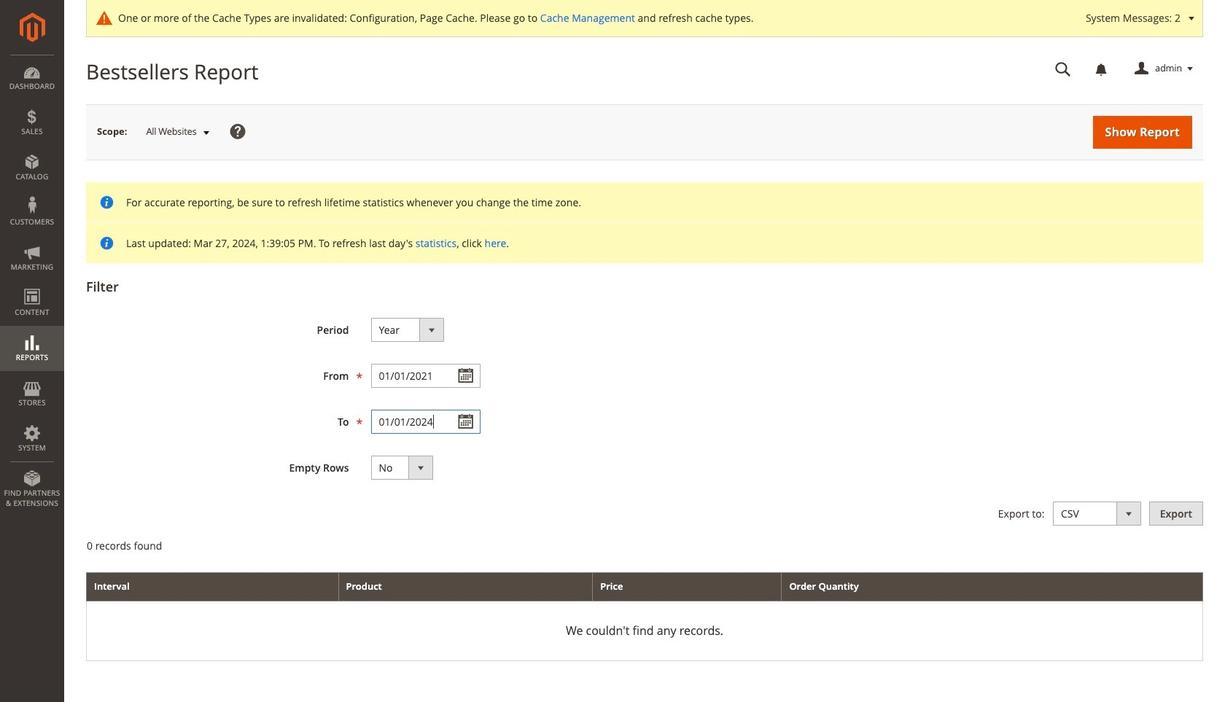 Task type: locate. For each thing, give the bounding box(es) containing it.
None text field
[[371, 410, 480, 434]]

menu bar
[[0, 55, 64, 516]]

None text field
[[1045, 56, 1082, 82], [371, 364, 480, 388], [1045, 56, 1082, 82], [371, 364, 480, 388]]



Task type: describe. For each thing, give the bounding box(es) containing it.
magento admin panel image
[[19, 12, 45, 42]]



